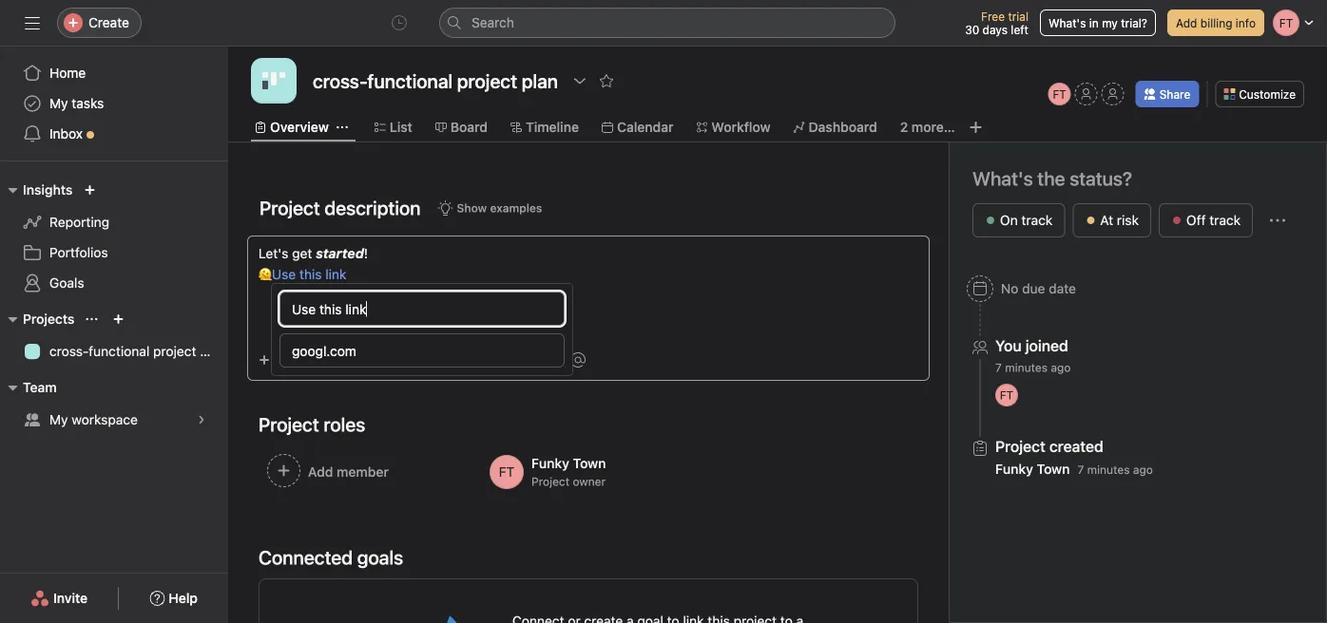 Task type: describe. For each thing, give the bounding box(es) containing it.
my tasks link
[[11, 88, 217, 119]]

track for off track
[[1210, 213, 1241, 228]]

connected goals
[[259, 547, 403, 569]]

ago inside you joined 7 minutes ago
[[1051, 361, 1071, 375]]

overview
[[270, 119, 329, 135]]

what's in my trial? button
[[1040, 10, 1156, 36]]

new project or portfolio image
[[113, 314, 124, 325]]

free trial 30 days left
[[965, 10, 1029, 36]]

functional
[[89, 344, 150, 360]]

on track button
[[973, 204, 1066, 238]]

off track button
[[1159, 204, 1254, 238]]

inbox link
[[11, 119, 217, 149]]

link
[[326, 267, 347, 282]]

trial?
[[1122, 16, 1148, 29]]

global element
[[0, 47, 228, 161]]

ft button
[[1049, 83, 1072, 106]]

2 more…
[[900, 119, 956, 135]]

free
[[982, 10, 1005, 23]]

bold image
[[294, 355, 305, 366]]

help
[[169, 591, 198, 607]]

projects element
[[0, 302, 228, 371]]

bulleted list image
[[446, 355, 457, 366]]

project
[[153, 344, 196, 360]]

create button
[[57, 8, 142, 38]]

search button
[[439, 8, 896, 38]]

board image
[[263, 69, 285, 92]]

trial
[[1009, 10, 1029, 23]]

minutes inside you joined 7 minutes ago
[[1006, 361, 1048, 375]]

days
[[983, 23, 1008, 36]]

project created funky town 7 minutes ago
[[996, 438, 1154, 477]]

show options image
[[573, 73, 588, 88]]

share
[[1160, 88, 1191, 101]]

show examples
[[457, 202, 542, 215]]

on track
[[1001, 213, 1053, 228]]

Add URL text field
[[280, 334, 565, 368]]

started
[[316, 246, 364, 262]]

what's for what's in my trial?
[[1049, 16, 1087, 29]]

you joined button
[[996, 337, 1071, 356]]

what's for what's the status?
[[973, 167, 1033, 190]]

get
[[292, 246, 312, 262]]

no due date button
[[959, 272, 1085, 306]]

!
[[364, 246, 368, 262]]

history image
[[392, 15, 407, 30]]

my for my workspace
[[49, 412, 68, 428]]

strikethrough image
[[385, 355, 397, 366]]

owner
[[573, 476, 606, 489]]

search
[[472, 15, 514, 30]]

add billing info
[[1176, 16, 1256, 29]]

town
[[1037, 462, 1070, 477]]

customize
[[1240, 88, 1296, 101]]

you
[[996, 337, 1022, 355]]

billing
[[1201, 16, 1233, 29]]

show options, current sort, top image
[[86, 314, 97, 325]]

projects button
[[0, 308, 75, 331]]

add
[[1176, 16, 1198, 29]]

reporting link
[[11, 207, 217, 238]]

cross-
[[49, 344, 89, 360]]

add tab image
[[969, 120, 984, 135]]

create
[[88, 15, 129, 30]]

ago inside project created funky town 7 minutes ago
[[1134, 464, 1154, 477]]

add member
[[308, 465, 389, 480]]

help button
[[137, 582, 210, 616]]

dashboard link
[[794, 117, 878, 138]]

invite
[[53, 591, 88, 607]]

my
[[1102, 16, 1118, 29]]

🫠
[[259, 267, 272, 282]]

at mention image
[[571, 353, 586, 368]]

dashboard
[[809, 119, 878, 135]]

funky town project owner
[[532, 456, 606, 489]]

project
[[532, 476, 570, 489]]

tab actions image
[[337, 122, 348, 133]]

the status?
[[1038, 167, 1133, 190]]

portfolios
[[49, 245, 108, 261]]

calendar
[[617, 119, 674, 135]]

teams element
[[0, 371, 228, 439]]

Project description title text field
[[247, 188, 426, 228]]

insights
[[23, 182, 73, 198]]

2
[[900, 119, 909, 135]]

more…
[[912, 119, 956, 135]]

search list box
[[439, 8, 896, 38]]

off
[[1187, 213, 1206, 228]]



Task type: locate. For each thing, give the bounding box(es) containing it.
plan
[[200, 344, 226, 360]]

0 horizontal spatial 7
[[996, 361, 1002, 375]]

1 track from the left
[[1022, 213, 1053, 228]]

examples
[[490, 202, 542, 215]]

funky town link
[[996, 462, 1070, 477]]

ago right town
[[1134, 464, 1154, 477]]

what's inside button
[[1049, 16, 1087, 29]]

at risk button
[[1073, 204, 1152, 238]]

0 vertical spatial minutes
[[1006, 361, 1048, 375]]

ft
[[1053, 88, 1067, 101], [1000, 389, 1014, 402]]

home
[[49, 65, 86, 81]]

track for on track
[[1022, 213, 1053, 228]]

0 vertical spatial 7
[[996, 361, 1002, 375]]

ft down what's in my trial? button
[[1053, 88, 1067, 101]]

my for my tasks
[[49, 96, 68, 111]]

project created
[[996, 438, 1104, 456]]

no due date
[[1002, 281, 1077, 297]]

track right on
[[1022, 213, 1053, 228]]

show
[[457, 202, 487, 215]]

see details, my workspace image
[[196, 415, 207, 426]]

goals link
[[11, 268, 217, 299]]

at
[[1101, 213, 1114, 228]]

share button
[[1136, 81, 1200, 107]]

funky
[[996, 462, 1034, 477]]

my inside my workspace link
[[49, 412, 68, 428]]

insert an object image
[[259, 355, 270, 366]]

minutes down 'you joined' button
[[1006, 361, 1048, 375]]

0 horizontal spatial ft
[[1000, 389, 1014, 402]]

italics image
[[324, 355, 336, 366]]

cross-functional project plan
[[49, 344, 226, 360]]

left
[[1011, 23, 1029, 36]]

off track
[[1187, 213, 1241, 228]]

minutes inside project created funky town 7 minutes ago
[[1088, 464, 1130, 477]]

project roles
[[259, 414, 366, 436]]

7 inside project created funky town 7 minutes ago
[[1078, 464, 1085, 477]]

7
[[996, 361, 1002, 375], [1078, 464, 1085, 477]]

what's
[[1049, 16, 1087, 29], [973, 167, 1033, 190]]

2 more… button
[[900, 117, 956, 138]]

insights element
[[0, 173, 228, 302]]

my workspace link
[[11, 405, 217, 436]]

new image
[[84, 185, 95, 196]]

track inside button
[[1210, 213, 1241, 228]]

1 vertical spatial my
[[49, 412, 68, 428]]

1 vertical spatial ago
[[1134, 464, 1154, 477]]

1 horizontal spatial minutes
[[1088, 464, 1130, 477]]

my workspace
[[49, 412, 138, 428]]

info
[[1236, 16, 1256, 29]]

add billing info button
[[1168, 10, 1265, 36]]

in
[[1090, 16, 1099, 29]]

1 horizontal spatial ago
[[1134, 464, 1154, 477]]

0 vertical spatial ft
[[1053, 88, 1067, 101]]

minutes right town
[[1088, 464, 1130, 477]]

code image
[[416, 355, 427, 366]]

0 horizontal spatial ago
[[1051, 361, 1071, 375]]

2 track from the left
[[1210, 213, 1241, 228]]

timeline link
[[511, 117, 579, 138]]

toolbar
[[251, 339, 930, 374]]

1 horizontal spatial ft
[[1053, 88, 1067, 101]]

underline image
[[355, 355, 366, 366]]

due
[[1023, 281, 1046, 297]]

funky town
[[532, 456, 606, 472]]

you joined 7 minutes ago
[[996, 337, 1071, 375]]

use
[[272, 267, 296, 282]]

my tasks
[[49, 96, 104, 111]]

joined
[[1026, 337, 1069, 355]]

0 horizontal spatial track
[[1022, 213, 1053, 228]]

1 vertical spatial what's
[[973, 167, 1033, 190]]

numbered list image
[[477, 355, 488, 366]]

what's the status?
[[973, 167, 1133, 190]]

workflow
[[712, 119, 771, 135]]

1 vertical spatial 7
[[1078, 464, 1085, 477]]

what's left in
[[1049, 16, 1087, 29]]

hide sidebar image
[[25, 15, 40, 30]]

7 down you
[[996, 361, 1002, 375]]

0 vertical spatial ago
[[1051, 361, 1071, 375]]

1 horizontal spatial what's
[[1049, 16, 1087, 29]]

7 inside you joined 7 minutes ago
[[996, 361, 1002, 375]]

my left tasks
[[49, 96, 68, 111]]

use this link link
[[272, 267, 347, 282]]

risk
[[1117, 213, 1139, 228]]

on
[[1001, 213, 1018, 228]]

list
[[390, 119, 413, 135]]

0 horizontal spatial what's
[[973, 167, 1033, 190]]

1 vertical spatial minutes
[[1088, 464, 1130, 477]]

board
[[451, 119, 488, 135]]

at risk
[[1101, 213, 1139, 228]]

1 vertical spatial ft
[[1000, 389, 1014, 402]]

ago
[[1051, 361, 1071, 375], [1134, 464, 1154, 477]]

workflow link
[[697, 117, 771, 138]]

1 horizontal spatial 7
[[1078, 464, 1085, 477]]

ago down joined
[[1051, 361, 1071, 375]]

None text field
[[308, 64, 563, 98]]

tasks
[[72, 96, 104, 111]]

link image
[[507, 355, 518, 366]]

what's up on
[[973, 167, 1033, 190]]

track inside button
[[1022, 213, 1053, 228]]

reporting
[[49, 214, 109, 230]]

what's in my trial?
[[1049, 16, 1148, 29]]

list link
[[375, 117, 413, 138]]

7 right town
[[1078, 464, 1085, 477]]

1 my from the top
[[49, 96, 68, 111]]

no
[[1002, 281, 1019, 297]]

goals
[[49, 275, 84, 291]]

1 horizontal spatial track
[[1210, 213, 1241, 228]]

ft down you joined 7 minutes ago
[[1000, 389, 1014, 402]]

show examples button
[[429, 195, 551, 222]]

let's
[[259, 246, 289, 262]]

let's get started ! 🫠 use this link
[[259, 246, 368, 282]]

team
[[23, 380, 57, 396]]

projects
[[23, 311, 75, 327]]

0 vertical spatial my
[[49, 96, 68, 111]]

my inside my tasks link
[[49, 96, 68, 111]]

date
[[1049, 281, 1077, 297]]

ft inside button
[[1053, 88, 1067, 101]]

overview link
[[255, 117, 329, 138]]

0 horizontal spatial minutes
[[1006, 361, 1048, 375]]

30
[[965, 23, 980, 36]]

home link
[[11, 58, 217, 88]]

cross-functional project plan link
[[11, 337, 226, 367]]

2 my from the top
[[49, 412, 68, 428]]

team button
[[0, 377, 57, 399]]

Add text text field
[[280, 292, 565, 326]]

portfolios link
[[11, 238, 217, 268]]

my down team
[[49, 412, 68, 428]]

this
[[300, 267, 322, 282]]

inbox
[[49, 126, 83, 142]]

0 vertical spatial what's
[[1049, 16, 1087, 29]]

add member button
[[259, 446, 474, 499]]

track right the off
[[1210, 213, 1241, 228]]

timeline
[[526, 119, 579, 135]]

document containing let's get
[[247, 243, 930, 339]]

document
[[247, 243, 930, 339]]

add to starred image
[[599, 73, 614, 88]]

more actions image
[[1271, 213, 1286, 228]]

workspace
[[72, 412, 138, 428]]



Task type: vqa. For each thing, say whether or not it's contained in the screenshot.
top mark complete option
no



